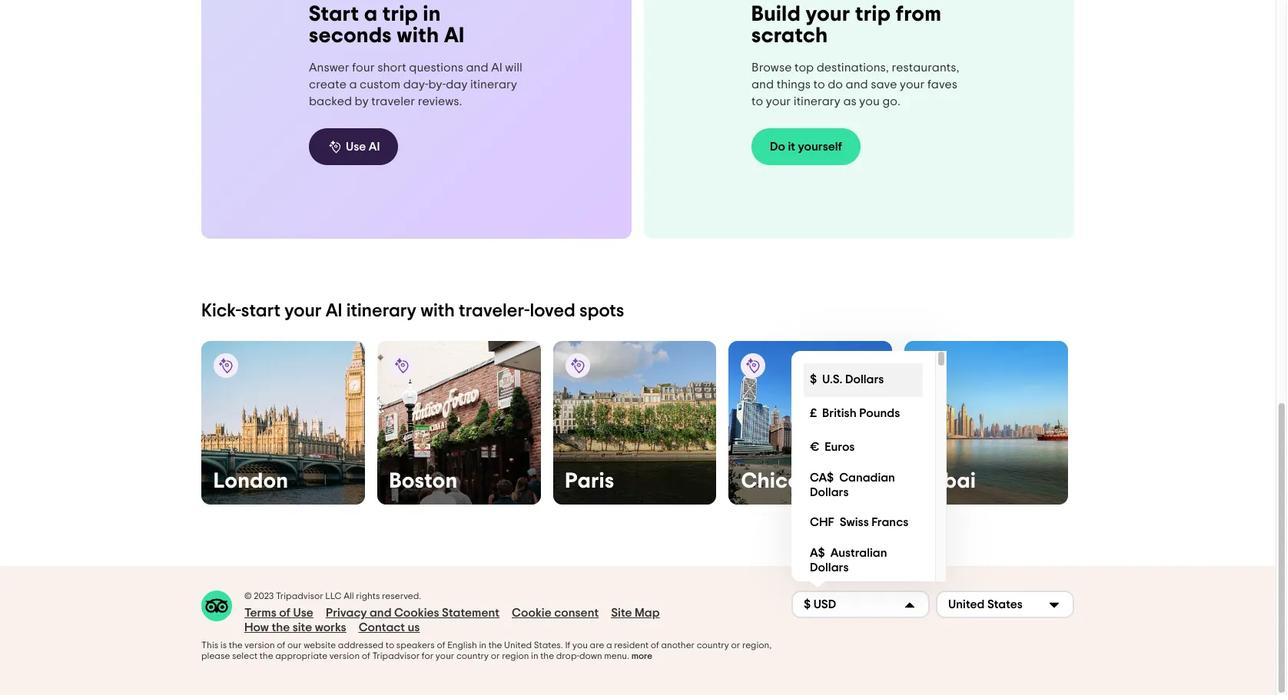 Task type: locate. For each thing, give the bounding box(es) containing it.
0 horizontal spatial to
[[386, 641, 395, 650]]

by
[[355, 95, 369, 107]]

1 vertical spatial or
[[491, 652, 500, 661]]

dollars for ca$  canadian dollars
[[810, 486, 849, 499]]

0 vertical spatial you
[[860, 95, 880, 108]]

1 horizontal spatial in
[[479, 641, 487, 650]]

1 vertical spatial use
[[293, 607, 314, 619]]

ai
[[444, 25, 465, 47], [491, 61, 503, 74], [369, 140, 380, 153], [326, 302, 343, 321]]

0 vertical spatial in
[[423, 4, 441, 25]]

united
[[949, 599, 985, 611], [504, 641, 532, 650]]

use up site at left
[[293, 607, 314, 619]]

scratch
[[752, 25, 828, 47]]

with
[[397, 25, 439, 47], [421, 302, 455, 321]]

united states
[[949, 599, 1023, 611]]

0 horizontal spatial itinerary
[[346, 302, 417, 321]]

1 horizontal spatial a
[[364, 4, 378, 25]]

or left region
[[491, 652, 500, 661]]

version down the addressed
[[330, 652, 360, 661]]

you right as
[[860, 95, 880, 108]]

you inside . if you are a resident of another country or region, please select the appropriate version of tripadvisor for your country or region in the drop-down menu.
[[573, 641, 588, 650]]

0 vertical spatial country
[[697, 641, 729, 650]]

itinerary inside browse top destinations, restaurants, and things to do and save your faves to your itinerary as you go.
[[794, 95, 841, 108]]

1 horizontal spatial states
[[988, 599, 1023, 611]]

0 vertical spatial version
[[245, 641, 275, 650]]

dollars down ca$  canadian
[[810, 486, 849, 499]]

in right region
[[531, 652, 539, 661]]

contact us link
[[359, 621, 420, 636]]

ai inside answer four short questions and ai will create a custom day-by-day itinerary backed by traveler reviews.
[[491, 61, 503, 74]]

with for seconds
[[397, 25, 439, 47]]

is
[[221, 641, 227, 650]]

0 vertical spatial use
[[346, 140, 366, 153]]

speakers
[[397, 641, 435, 650]]

0 vertical spatial tripadvisor
[[276, 592, 323, 601]]

your right for
[[436, 652, 455, 661]]

1 vertical spatial states
[[534, 641, 561, 650]]

you right if
[[573, 641, 588, 650]]

1 vertical spatial country
[[457, 652, 489, 661]]

with inside the start a trip in seconds with ai
[[397, 25, 439, 47]]

1 horizontal spatial to
[[752, 95, 764, 108]]

version down how
[[245, 641, 275, 650]]

1 vertical spatial with
[[421, 302, 455, 321]]

in right english
[[479, 641, 487, 650]]

1 horizontal spatial itinerary
[[470, 78, 517, 90]]

2 vertical spatial in
[[531, 652, 539, 661]]

country down english
[[457, 652, 489, 661]]

use ai button
[[309, 128, 399, 165]]

$ usd
[[804, 599, 837, 611]]

top
[[795, 62, 814, 74]]

terms of use link
[[244, 606, 314, 621]]

in
[[423, 4, 441, 25], [479, 641, 487, 650], [531, 652, 539, 661]]

with up questions
[[397, 25, 439, 47]]

0 horizontal spatial country
[[457, 652, 489, 661]]

trip
[[383, 4, 418, 25], [856, 4, 891, 25]]

the right select
[[260, 652, 273, 661]]

trip up the short
[[383, 4, 418, 25]]

2 vertical spatial a
[[607, 641, 612, 650]]

2 horizontal spatial a
[[607, 641, 612, 650]]

0 vertical spatial to
[[814, 78, 825, 91]]

faves
[[928, 78, 958, 91]]

and
[[466, 61, 489, 74], [752, 78, 774, 91], [846, 78, 868, 91], [370, 607, 392, 619]]

0 horizontal spatial tripadvisor
[[276, 592, 323, 601]]

trip inside build your trip from scratch
[[856, 4, 891, 25]]

tripadvisor inside . if you are a resident of another country or region, please select the appropriate version of tripadvisor for your country or region in the drop-down menu.
[[372, 652, 420, 661]]

a up by
[[349, 78, 357, 90]]

the down 'terms of use' link
[[272, 622, 290, 634]]

dollars up £  british pounds
[[846, 374, 884, 386]]

0 horizontal spatial united
[[504, 641, 532, 650]]

0 vertical spatial dollars
[[846, 374, 884, 386]]

your right build
[[806, 4, 851, 25]]

in up questions
[[423, 4, 441, 25]]

0 horizontal spatial use
[[293, 607, 314, 619]]

use down by
[[346, 140, 366, 153]]

1 horizontal spatial united
[[949, 599, 985, 611]]

questions
[[409, 61, 464, 74]]

1 horizontal spatial version
[[330, 652, 360, 661]]

of up how the site works link at the bottom of page
[[279, 607, 291, 619]]

0 horizontal spatial you
[[573, 641, 588, 650]]

if
[[565, 641, 571, 650]]

dollars
[[846, 374, 884, 386], [810, 486, 849, 499], [810, 562, 849, 574]]

1 vertical spatial tripadvisor
[[372, 652, 420, 661]]

how
[[244, 622, 269, 634]]

$  u.s.
[[810, 374, 843, 386]]

1 horizontal spatial use
[[346, 140, 366, 153]]

chicago
[[741, 471, 828, 493]]

the inside the site map how the site works
[[272, 622, 290, 634]]

a
[[364, 4, 378, 25], [349, 78, 357, 90], [607, 641, 612, 650]]

1 horizontal spatial or
[[731, 641, 741, 650]]

2 vertical spatial itinerary
[[346, 302, 417, 321]]

chf  swiss
[[810, 517, 869, 529]]

0 horizontal spatial version
[[245, 641, 275, 650]]

ca$  canadian dollars
[[810, 472, 896, 499]]

country right "another"
[[697, 641, 729, 650]]

trip for your
[[856, 4, 891, 25]]

cookie
[[512, 607, 552, 619]]

trip left from
[[856, 4, 891, 25]]

cookies
[[394, 607, 440, 619]]

answer
[[309, 61, 350, 74]]

and up 'day'
[[466, 61, 489, 74]]

0 horizontal spatial in
[[423, 4, 441, 25]]

this is the version of our website addressed to speakers of english in the united states
[[201, 641, 561, 650]]

ai up questions
[[444, 25, 465, 47]]

1 vertical spatial a
[[349, 78, 357, 90]]

of
[[279, 607, 291, 619], [277, 641, 286, 650], [437, 641, 446, 650], [651, 641, 659, 650], [362, 652, 370, 661]]

boston link
[[377, 341, 541, 505]]

and down browse
[[752, 78, 774, 91]]

the
[[272, 622, 290, 634], [229, 641, 243, 650], [489, 641, 502, 650], [260, 652, 273, 661], [541, 652, 554, 661]]

list box containing $  u.s. dollars
[[792, 351, 947, 582]]

to down 'contact us' link
[[386, 641, 395, 650]]

1 vertical spatial you
[[573, 641, 588, 650]]

terms of use
[[244, 607, 314, 619]]

£  british
[[810, 408, 857, 420]]

1 vertical spatial in
[[479, 641, 487, 650]]

list box
[[792, 351, 947, 582]]

and down destinations,
[[846, 78, 868, 91]]

your down restaurants,
[[900, 78, 925, 91]]

rights
[[356, 592, 380, 601]]

2 vertical spatial dollars
[[810, 562, 849, 574]]

1 horizontal spatial country
[[697, 641, 729, 650]]

or left region,
[[731, 641, 741, 650]]

things
[[777, 78, 811, 91]]

browse top destinations, restaurants, and things to do and save your faves to your itinerary as you go.
[[752, 62, 960, 108]]

do
[[828, 78, 843, 91]]

dollars inside a$  australian dollars
[[810, 562, 849, 574]]

1 vertical spatial itinerary
[[794, 95, 841, 108]]

chicago link
[[729, 341, 893, 505]]

0 vertical spatial a
[[364, 4, 378, 25]]

0 horizontal spatial a
[[349, 78, 357, 90]]

1 vertical spatial dollars
[[810, 486, 849, 499]]

a right start
[[364, 4, 378, 25]]

custom
[[360, 78, 401, 90]]

of left english
[[437, 641, 446, 650]]

a right are
[[607, 641, 612, 650]]

chf  swiss francs
[[810, 517, 909, 529]]

0 vertical spatial itinerary
[[470, 78, 517, 90]]

and up contact
[[370, 607, 392, 619]]

2 horizontal spatial in
[[531, 652, 539, 661]]

kick-start your ai itinerary with traveler-loved spots
[[201, 302, 625, 321]]

how the site works link
[[244, 621, 346, 636]]

statement
[[442, 607, 500, 619]]

terms
[[244, 607, 277, 619]]

0 vertical spatial with
[[397, 25, 439, 47]]

0 vertical spatial states
[[988, 599, 1023, 611]]

the right is
[[229, 641, 243, 650]]

to left do
[[814, 78, 825, 91]]

region,
[[743, 641, 772, 650]]

our
[[288, 641, 302, 650]]

ai left will
[[491, 61, 503, 74]]

0 horizontal spatial states
[[534, 641, 561, 650]]

tripadvisor down this is the version of our website addressed to speakers of english in the united states
[[372, 652, 420, 661]]

version
[[245, 641, 275, 650], [330, 652, 360, 661]]

tripadvisor up terms of use
[[276, 592, 323, 601]]

your inside build your trip from scratch
[[806, 4, 851, 25]]

site
[[293, 622, 312, 634]]

ai down "traveler" on the top of the page
[[369, 140, 380, 153]]

1 vertical spatial to
[[752, 95, 764, 108]]

site
[[611, 607, 632, 619]]

map
[[635, 607, 660, 619]]

with left traveler-
[[421, 302, 455, 321]]

dollars down a$  australian
[[810, 562, 849, 574]]

1 horizontal spatial trip
[[856, 4, 891, 25]]

privacy
[[326, 607, 367, 619]]

1 horizontal spatial you
[[860, 95, 880, 108]]

will
[[505, 61, 523, 74]]

dollars inside ca$  canadian dollars
[[810, 486, 849, 499]]

0 horizontal spatial trip
[[383, 4, 418, 25]]

loved
[[530, 302, 576, 321]]

a$  australian
[[810, 547, 888, 560]]

works
[[315, 622, 346, 634]]

and inside 'link'
[[370, 607, 392, 619]]

start
[[241, 302, 281, 321]]

trip inside the start a trip in seconds with ai
[[383, 4, 418, 25]]

1 vertical spatial version
[[330, 652, 360, 661]]

to down browse
[[752, 95, 764, 108]]

reviews.
[[418, 95, 462, 107]]

0 vertical spatial united
[[949, 599, 985, 611]]

2 horizontal spatial itinerary
[[794, 95, 841, 108]]

1 horizontal spatial tripadvisor
[[372, 652, 420, 661]]



Task type: describe. For each thing, give the bounding box(es) containing it.
us
[[408, 622, 420, 634]]

united states button
[[936, 591, 1075, 619]]

dubai link
[[905, 341, 1069, 505]]

restaurants,
[[892, 62, 960, 74]]

start
[[309, 4, 359, 25]]

a inside . if you are a resident of another country or region, please select the appropriate version of tripadvisor for your country or region in the drop-down menu.
[[607, 641, 612, 650]]

in inside the start a trip in seconds with ai
[[423, 4, 441, 25]]

ca$  canadian
[[810, 472, 896, 484]]

four
[[352, 61, 375, 74]]

create
[[309, 78, 347, 90]]

a inside answer four short questions and ai will create a custom day-by-day itinerary backed by traveler reviews.
[[349, 78, 357, 90]]

2023
[[254, 592, 274, 601]]

2 horizontal spatial to
[[814, 78, 825, 91]]

traveler-
[[459, 302, 530, 321]]

seconds
[[309, 25, 392, 47]]

answer four short questions and ai will create a custom day-by-day itinerary backed by traveler reviews.
[[309, 61, 523, 107]]

$
[[804, 599, 811, 611]]

.
[[561, 641, 563, 650]]

trip for a
[[383, 4, 418, 25]]

all
[[344, 592, 354, 601]]

region
[[502, 652, 529, 661]]

browse
[[752, 62, 792, 74]]

do it yourself
[[770, 141, 843, 153]]

yourself
[[798, 141, 843, 153]]

the up region
[[489, 641, 502, 650]]

cookie consent
[[512, 607, 599, 619]]

backed
[[309, 95, 352, 107]]

. if you are a resident of another country or region, please select the appropriate version of tripadvisor for your country or region in the drop-down menu.
[[201, 641, 772, 661]]

you inside browse top destinations, restaurants, and things to do and save your faves to your itinerary as you go.
[[860, 95, 880, 108]]

destinations,
[[817, 62, 889, 74]]

a inside the start a trip in seconds with ai
[[364, 4, 378, 25]]

ai right start
[[326, 302, 343, 321]]

of left our
[[277, 641, 286, 650]]

resident
[[614, 641, 649, 650]]

states inside popup button
[[988, 599, 1023, 611]]

as
[[844, 95, 857, 108]]

€  euros
[[810, 442, 855, 454]]

$  u.s. dollars
[[810, 374, 884, 386]]

paris link
[[553, 341, 717, 505]]

more
[[632, 652, 653, 661]]

paris
[[566, 471, 615, 493]]

of down the addressed
[[362, 652, 370, 661]]

use inside button
[[346, 140, 366, 153]]

usd
[[814, 599, 837, 611]]

the left the drop-
[[541, 652, 554, 661]]

dubai
[[917, 471, 977, 493]]

a$  australian dollars
[[810, 547, 888, 574]]

© 2023 tripadvisor llc all rights reserved.
[[244, 592, 422, 601]]

reserved.
[[382, 592, 422, 601]]

£  british pounds
[[810, 408, 901, 420]]

do it yourself button
[[752, 128, 861, 165]]

itinerary inside answer four short questions and ai will create a custom day-by-day itinerary backed by traveler reviews.
[[470, 78, 517, 90]]

llc
[[325, 592, 342, 601]]

this
[[201, 641, 219, 650]]

english
[[448, 641, 477, 650]]

more button
[[632, 651, 653, 662]]

$ usd button
[[792, 591, 930, 619]]

day
[[446, 78, 468, 90]]

dollars for $  u.s. dollars
[[846, 374, 884, 386]]

from
[[896, 4, 942, 25]]

contact
[[359, 622, 405, 634]]

with for itinerary
[[421, 302, 455, 321]]

down
[[580, 652, 602, 661]]

do
[[770, 141, 786, 153]]

0 vertical spatial or
[[731, 641, 741, 650]]

london
[[214, 471, 289, 493]]

use ai
[[346, 140, 380, 153]]

of up more
[[651, 641, 659, 650]]

menu.
[[604, 652, 630, 661]]

site map how the site works
[[244, 607, 660, 634]]

united inside united states popup button
[[949, 599, 985, 611]]

and inside answer four short questions and ai will create a custom day-by-day itinerary backed by traveler reviews.
[[466, 61, 489, 74]]

©
[[244, 592, 252, 601]]

francs
[[872, 517, 909, 529]]

0 horizontal spatial or
[[491, 652, 500, 661]]

another
[[661, 641, 695, 650]]

please
[[201, 652, 230, 661]]

website
[[304, 641, 336, 650]]

go.
[[883, 95, 901, 108]]

save
[[871, 78, 897, 91]]

contact us
[[359, 622, 420, 634]]

short
[[378, 61, 407, 74]]

your inside . if you are a resident of another country or region, please select the appropriate version of tripadvisor for your country or region in the drop-down menu.
[[436, 652, 455, 661]]

build your trip from scratch
[[752, 4, 942, 47]]

boston
[[390, 471, 458, 493]]

build
[[752, 4, 801, 25]]

are
[[590, 641, 605, 650]]

1 vertical spatial united
[[504, 641, 532, 650]]

2 vertical spatial to
[[386, 641, 395, 650]]

dollars for a$  australian dollars
[[810, 562, 849, 574]]

version inside . if you are a resident of another country or region, please select the appropriate version of tripadvisor for your country or region in the drop-down menu.
[[330, 652, 360, 661]]

drop-
[[556, 652, 580, 661]]

your right start
[[285, 302, 322, 321]]

appropriate
[[275, 652, 328, 661]]

start a trip in seconds with ai
[[309, 4, 465, 47]]

ai inside button
[[369, 140, 380, 153]]

your down things
[[766, 95, 791, 108]]

ai inside the start a trip in seconds with ai
[[444, 25, 465, 47]]

by-
[[429, 78, 446, 90]]

in inside . if you are a resident of another country or region, please select the appropriate version of tripadvisor for your country or region in the drop-down menu.
[[531, 652, 539, 661]]



Task type: vqa. For each thing, say whether or not it's contained in the screenshot.
left 'A'
yes



